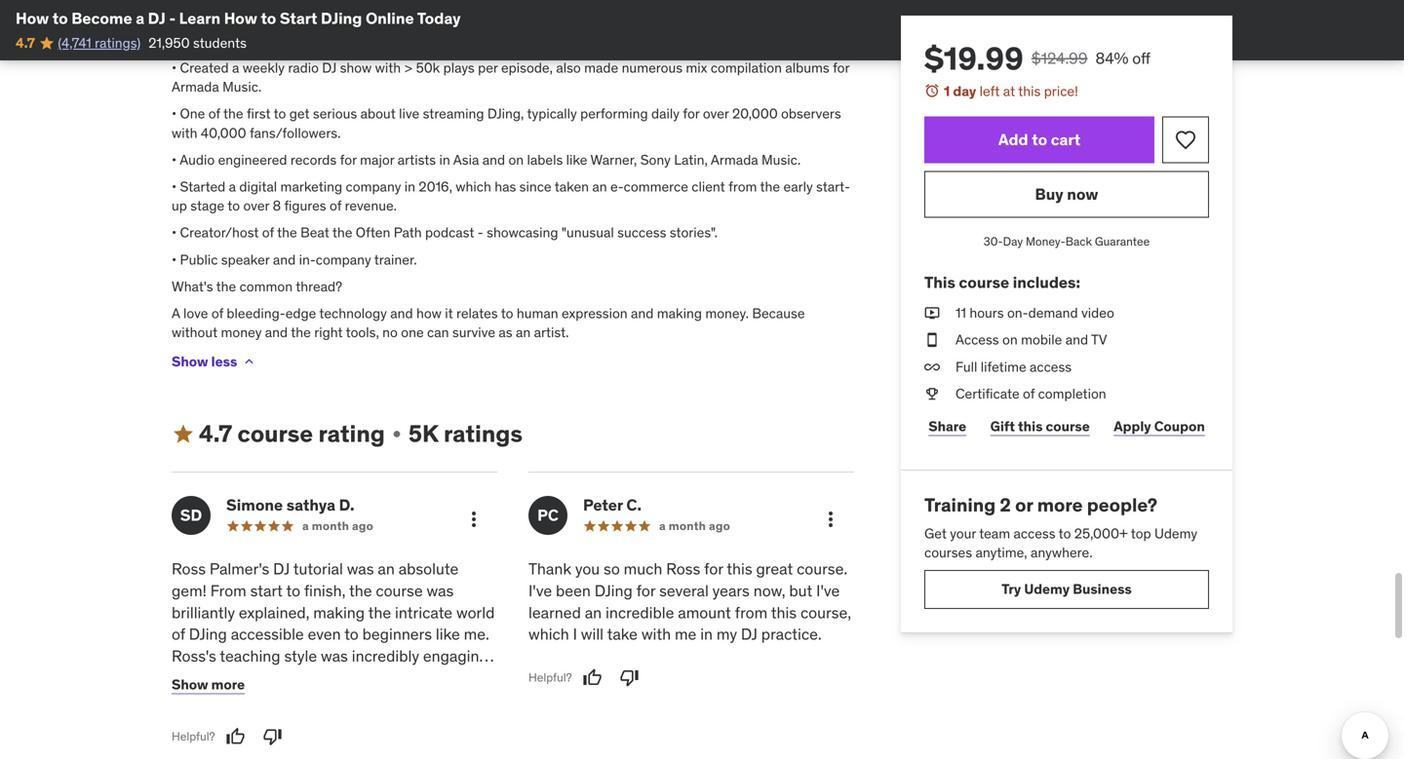Task type: vqa. For each thing, say whether or not it's contained in the screenshot.
THE INCLUDES:
yes



Task type: describe. For each thing, give the bounding box(es) containing it.
to right stage
[[228, 197, 240, 215]]

like inside ross palmer's dj tutorial was an absolute gem! from start to finish, the course was brilliantly explained, making the intricate world of djing accessible even to beginners like me. ross's teaching style was incredibly engaging and clear, guiding me through every step with ease.
[[436, 625, 460, 645]]

performing
[[580, 105, 648, 123]]

years,
[[352, 13, 387, 31]]

2 i've from the left
[[816, 581, 840, 601]]

show more button
[[172, 666, 245, 705]]

with left >
[[375, 59, 401, 77]]

engineered
[[218, 151, 287, 169]]

add
[[999, 130, 1029, 150]]

1 horizontal spatial djing
[[321, 8, 362, 28]]

and inside ross palmer's dj tutorial was an absolute gem! from start to finish, the course was brilliantly explained, making the intricate world of djing accessible even to beginners like me. ross's teaching style was incredibly engaging and clear, guiding me through every step with ease.
[[172, 669, 198, 689]]

revenue.
[[345, 197, 397, 215]]

without
[[172, 324, 218, 341]]

and left in-
[[273, 251, 296, 269]]

ago for an
[[352, 519, 373, 534]]

additional actions for review by peter c. image
[[819, 508, 843, 532]]

finish,
[[304, 581, 346, 601]]

udemy inside training 2 or more people? get your team access to 25,000+ top udemy courses anytime, anywhere.
[[1155, 525, 1198, 543]]

xsmall image for 11
[[925, 304, 940, 323]]

6 • from the top
[[172, 251, 177, 269]]

also
[[556, 59, 581, 77]]

can
[[427, 324, 449, 341]]

this up years
[[727, 559, 753, 579]]

1 vertical spatial armada
[[172, 78, 219, 96]]

- inside • was a professional dj for 13 years, touring around the world. now taught other professional djs who are releasing on: armada music, spinnin' records, ultra, revealed, and more. • created a weekly radio dj show with > 50k plays per episode, also made numerous mix compilation albums for armada music. • one of the first to get serious about live streaming djing, typically performing daily for over 20,000 observers with 40,000 fans/followers. • audio engineered records for major artists in asia and on labels like warner, sony latin, armada music. • started a digital marketing company in 2016, which has since taken an e-commerce client from the early start- up stage to over 8 figures of revenue. • creator/host of the beat the often path podcast - showcasing "unusual success stories". • public speaker and in-company trainer. what's the common thread? a love of bleeding-edge technology and how it relates to human expression and making money. because without money and the right tools, no one can survive as an artist.
[[478, 224, 484, 242]]

engaging
[[423, 647, 488, 667]]

30-day money-back guarantee
[[984, 234, 1150, 249]]

4 • from the top
[[172, 178, 177, 196]]

start
[[250, 581, 283, 601]]

pc
[[537, 506, 559, 526]]

which inside • was a professional dj for 13 years, touring around the world. now taught other professional djs who are releasing on: armada music, spinnin' records, ultra, revealed, and more. • created a weekly radio dj show with > 50k plays per episode, also made numerous mix compilation albums for armada music. • one of the first to get serious about live streaming djing, typically performing daily for over 20,000 observers with 40,000 fans/followers. • audio engineered records for major artists in asia and on labels like warner, sony latin, armada music. • started a digital marketing company in 2016, which has since taken an e-commerce client from the early start- up stage to over 8 figures of revenue. • creator/host of the beat the often path podcast - showcasing "unusual success stories". • public speaker and in-company trainer. what's the common thread? a love of bleeding-edge technology and how it relates to human expression and making money. because without money and the right tools, no one can survive as an artist.
[[456, 178, 491, 196]]

with inside ross palmer's dj tutorial was an absolute gem! from start to finish, the course was brilliantly explained, making the intricate world of djing accessible even to beginners like me. ross's teaching style was incredibly engaging and clear, guiding me through every step with ease.
[[458, 669, 487, 689]]

1 how from the left
[[16, 8, 49, 28]]

to right even
[[344, 625, 359, 645]]

share
[[929, 418, 967, 436]]

trainer.
[[374, 251, 417, 269]]

rating
[[318, 420, 385, 449]]

dj up music,
[[297, 13, 312, 31]]

but
[[789, 581, 813, 601]]

one
[[401, 324, 424, 341]]

4.7 for 4.7 course rating
[[199, 420, 232, 449]]

of right love
[[212, 305, 223, 322]]

latin,
[[674, 151, 708, 169]]

love
[[183, 305, 208, 322]]

records
[[291, 151, 337, 169]]

the right 'beat'
[[332, 224, 353, 242]]

you
[[575, 559, 600, 579]]

who
[[759, 13, 784, 31]]

c.
[[627, 495, 642, 515]]

gift this course link
[[986, 408, 1094, 447]]

a left digital
[[229, 178, 236, 196]]

month for c.
[[669, 519, 706, 534]]

medium image
[[172, 423, 195, 446]]

2 how from the left
[[224, 8, 257, 28]]

around
[[438, 13, 480, 31]]

beat
[[300, 224, 329, 242]]

records,
[[398, 32, 451, 50]]

training 2 or more people? get your team access to 25,000+ top udemy courses anytime, anywhere.
[[925, 493, 1198, 562]]

xsmall image inside show less button
[[241, 354, 257, 370]]

sd
[[180, 506, 202, 526]]

0 vertical spatial over
[[703, 105, 729, 123]]

a up ratings)
[[136, 8, 144, 28]]

2 professional from the left
[[656, 13, 731, 31]]

and up one
[[390, 305, 413, 322]]

of down 8
[[262, 224, 274, 242]]

for left major
[[340, 151, 357, 169]]

in inside thank you so much ross for this great course. i've been djing for several years now, but i've learned an incredible amount from this course, which i will take with me in my dj practice.
[[700, 625, 713, 645]]

made
[[584, 59, 619, 77]]

1 professional from the left
[[219, 13, 294, 31]]

dj inside ross palmer's dj tutorial was an absolute gem! from start to finish, the course was brilliantly explained, making the intricate world of djing accessible even to beginners like me. ross's teaching style was incredibly engaging and clear, guiding me through every step with ease.
[[273, 559, 290, 579]]

and right expression
[[631, 305, 654, 322]]

common
[[240, 278, 293, 295]]

mark review by peter c. as unhelpful image
[[620, 669, 639, 688]]

xsmall image for certificate
[[925, 385, 940, 404]]

people?
[[1087, 493, 1158, 517]]

weekly
[[243, 59, 285, 77]]

spinnin'
[[346, 32, 394, 50]]

on-
[[1007, 304, 1029, 322]]

dj up 21,950
[[148, 8, 166, 28]]

>
[[404, 59, 413, 77]]

anywhere.
[[1031, 544, 1093, 562]]

the left early
[[760, 178, 780, 196]]

course up simone sathya d.
[[238, 420, 313, 449]]

of up the '40,000'
[[208, 105, 220, 123]]

no
[[382, 324, 398, 341]]

learn
[[179, 8, 221, 28]]

course.
[[797, 559, 848, 579]]

apply coupon button
[[1110, 408, 1209, 447]]

a month ago for was
[[302, 519, 373, 534]]

2 • from the top
[[172, 105, 177, 123]]

1 vertical spatial was
[[427, 581, 454, 601]]

this inside "link"
[[1018, 418, 1043, 436]]

gift
[[991, 418, 1015, 436]]

a down on:
[[232, 59, 239, 77]]

40,000
[[201, 124, 246, 142]]

tools,
[[346, 324, 379, 341]]

full lifetime access
[[956, 358, 1072, 376]]

style
[[284, 647, 317, 667]]

early
[[784, 178, 813, 196]]

alarm image
[[925, 83, 940, 99]]

xsmall image left 5k
[[389, 427, 405, 442]]

$124.99
[[1032, 48, 1088, 68]]

more inside button
[[211, 676, 245, 694]]

full
[[956, 358, 978, 376]]

1 vertical spatial over
[[243, 197, 269, 215]]

this
[[925, 272, 956, 292]]

the right finish,
[[349, 581, 372, 601]]

online
[[366, 8, 414, 28]]

incredible
[[606, 603, 674, 623]]

a up the students
[[209, 13, 216, 31]]

d.
[[339, 495, 355, 515]]

dj right radio
[[322, 59, 337, 77]]

get
[[925, 525, 947, 543]]

audio
[[180, 151, 215, 169]]

udemy inside 'link'
[[1024, 581, 1070, 598]]

of right figures
[[330, 197, 342, 215]]

often
[[356, 224, 390, 242]]

to inside button
[[1032, 130, 1048, 150]]

even
[[308, 625, 341, 645]]

and down 'bleeding-'
[[265, 324, 288, 341]]

from inside thank you so much ross for this great course. i've been djing for several years now, but i've learned an incredible amount from this course, which i will take with me in my dj practice.
[[735, 603, 768, 623]]

expression
[[562, 305, 628, 322]]

radio
[[288, 59, 319, 77]]

show for show less
[[172, 353, 208, 370]]

84%
[[1096, 48, 1129, 68]]

3 • from the top
[[172, 151, 177, 169]]

client
[[692, 178, 725, 196]]

more.
[[580, 32, 614, 50]]

5 • from the top
[[172, 224, 177, 242]]

0 vertical spatial company
[[346, 178, 401, 196]]

course,
[[801, 603, 852, 623]]

major
[[360, 151, 394, 169]]

started
[[180, 178, 226, 196]]

tutorial
[[293, 559, 343, 579]]

how to become a dj - learn how to start djing online today
[[16, 8, 461, 28]]

serious
[[313, 105, 357, 123]]

an inside ross palmer's dj tutorial was an absolute gem! from start to finish, the course was brilliantly explained, making the intricate world of djing accessible even to beginners like me. ross's teaching style was incredibly engaging and clear, guiding me through every step with ease.
[[378, 559, 395, 579]]

because
[[752, 305, 805, 322]]

created
[[180, 59, 229, 77]]

thank
[[529, 559, 572, 579]]

1 day left at this price!
[[944, 82, 1078, 100]]

of inside ross palmer's dj tutorial was an absolute gem! from start to finish, the course was brilliantly explained, making the intricate world of djing accessible even to beginners like me. ross's teaching style was incredibly engaging and clear, guiding me through every step with ease.
[[172, 625, 185, 645]]

helpful? for mark review by simone sathya d. as helpful icon
[[172, 730, 215, 745]]

a down sathya
[[302, 519, 309, 534]]

1 i've from the left
[[529, 581, 552, 601]]

the up ultra,
[[483, 13, 503, 31]]

per
[[478, 59, 498, 77]]

back
[[1066, 234, 1092, 249]]

every
[[382, 669, 420, 689]]

access inside training 2 or more people? get your team access to 25,000+ top udemy courses anytime, anywhere.
[[1014, 525, 1056, 543]]

this right at at top right
[[1018, 82, 1041, 100]]

mark review by simone sathya d. as unhelpful image
[[263, 728, 282, 747]]

how
[[416, 305, 442, 322]]

for right daily
[[683, 105, 700, 123]]

typically
[[527, 105, 577, 123]]

1 vertical spatial company
[[316, 251, 371, 269]]

and right the asia
[[483, 151, 505, 169]]

show less
[[172, 353, 237, 370]]

1 horizontal spatial in
[[439, 151, 450, 169]]

the up beginners
[[368, 603, 391, 623]]

with inside thank you so much ross for this great course. i've been djing for several years now, but i've learned an incredible amount from this course, which i will take with me in my dj practice.
[[642, 625, 671, 645]]



Task type: locate. For each thing, give the bounding box(es) containing it.
djing inside thank you so much ross for this great course. i've been djing for several years now, but i've learned an incredible amount from this course, which i will take with me in my dj practice.
[[595, 581, 633, 601]]

1 ago from the left
[[352, 519, 373, 534]]

1 vertical spatial like
[[436, 625, 460, 645]]

the left 'beat'
[[277, 224, 297, 242]]

a up much
[[659, 519, 666, 534]]

0 vertical spatial in
[[439, 151, 450, 169]]

0 horizontal spatial on
[[509, 151, 524, 169]]

for down much
[[637, 581, 656, 601]]

0 horizontal spatial ross
[[172, 559, 206, 579]]

2 show from the top
[[172, 676, 208, 694]]

0 horizontal spatial music.
[[222, 78, 262, 96]]

0 horizontal spatial more
[[211, 676, 245, 694]]

with down one
[[172, 124, 198, 142]]

music.
[[222, 78, 262, 96], [762, 151, 801, 169]]

much
[[624, 559, 663, 579]]

xsmall image for full
[[925, 358, 940, 377]]

me down the style
[[298, 669, 320, 689]]

tv
[[1091, 331, 1108, 349]]

1 a month ago from the left
[[302, 519, 373, 534]]

2 vertical spatial in
[[700, 625, 713, 645]]

armada down created
[[172, 78, 219, 96]]

the down edge
[[291, 324, 311, 341]]

xsmall image up share
[[925, 385, 940, 404]]

1 horizontal spatial month
[[669, 519, 706, 534]]

your
[[950, 525, 976, 543]]

and up ease.
[[172, 669, 198, 689]]

with down the "incredible" at bottom
[[642, 625, 671, 645]]

2 horizontal spatial in
[[700, 625, 713, 645]]

over down digital
[[243, 197, 269, 215]]

2 month from the left
[[669, 519, 706, 534]]

artists
[[398, 151, 436, 169]]

2 ross from the left
[[666, 559, 701, 579]]

0 vertical spatial was
[[347, 559, 374, 579]]

• left public
[[172, 251, 177, 269]]

access down or
[[1014, 525, 1056, 543]]

mark review by peter c. as helpful image
[[583, 669, 602, 688]]

1 vertical spatial me
[[298, 669, 320, 689]]

2 vertical spatial was
[[321, 647, 348, 667]]

1 vertical spatial show
[[172, 676, 208, 694]]

to left "cart"
[[1032, 130, 1048, 150]]

step
[[423, 669, 454, 689]]

1 vertical spatial which
[[529, 625, 569, 645]]

0 horizontal spatial -
[[169, 8, 176, 28]]

ross palmer's dj tutorial was an absolute gem! from start to finish, the course was brilliantly explained, making the intricate world of djing accessible even to beginners like me. ross's teaching style was incredibly engaging and clear, guiding me through every step with ease.
[[172, 559, 495, 710]]

how up on:
[[224, 8, 257, 28]]

revealed, and
[[491, 32, 576, 50]]

1 vertical spatial djing
[[595, 581, 633, 601]]

udemy right "try"
[[1024, 581, 1070, 598]]

djs
[[734, 13, 755, 31]]

with down the engaging
[[458, 669, 487, 689]]

music. up early
[[762, 151, 801, 169]]

month down d.
[[312, 519, 349, 534]]

it
[[445, 305, 453, 322]]

stories".
[[670, 224, 718, 242]]

dj inside thank you so much ross for this great course. i've been djing for several years now, but i've learned an incredible amount from this course, which i will take with me in my dj practice.
[[741, 625, 758, 645]]

since
[[520, 178, 552, 196]]

making left money.
[[657, 305, 702, 322]]

a month ago up several
[[659, 519, 730, 534]]

money
[[221, 324, 262, 341]]

how left become
[[16, 8, 49, 28]]

more inside training 2 or more people? get your team access to 25,000+ top udemy courses anytime, anywhere.
[[1037, 493, 1083, 517]]

company up thread?
[[316, 251, 371, 269]]

0 vertical spatial djing
[[321, 8, 362, 28]]

(4,741 ratings)
[[58, 34, 141, 52]]

1 vertical spatial helpful?
[[172, 730, 215, 745]]

which inside thank you so much ross for this great course. i've been djing for several years now, but i've learned an incredible amount from this course, which i will take with me in my dj practice.
[[529, 625, 569, 645]]

1 horizontal spatial music.
[[762, 151, 801, 169]]

djing,
[[488, 105, 524, 123]]

1 horizontal spatial helpful?
[[529, 671, 572, 686]]

0 horizontal spatial like
[[436, 625, 460, 645]]

0 horizontal spatial helpful?
[[172, 730, 215, 745]]

0 vertical spatial armada
[[252, 32, 300, 50]]

0 horizontal spatial over
[[243, 197, 269, 215]]

about
[[360, 105, 396, 123]]

i've
[[529, 581, 552, 601], [816, 581, 840, 601]]

1 horizontal spatial -
[[478, 224, 484, 242]]

helpful? for mark review by peter c. as helpful icon
[[529, 671, 572, 686]]

1 horizontal spatial making
[[657, 305, 702, 322]]

the
[[483, 13, 503, 31], [223, 105, 243, 123], [760, 178, 780, 196], [277, 224, 297, 242], [332, 224, 353, 242], [216, 278, 236, 295], [291, 324, 311, 341], [349, 581, 372, 601], [368, 603, 391, 623]]

0 horizontal spatial which
[[456, 178, 491, 196]]

5k
[[409, 420, 439, 449]]

like up the engaging
[[436, 625, 460, 645]]

2 horizontal spatial armada
[[711, 151, 758, 169]]

0 vertical spatial show
[[172, 353, 208, 370]]

incredibly
[[352, 647, 419, 667]]

today
[[417, 8, 461, 28]]

from right client
[[729, 178, 757, 196]]

show for show more
[[172, 676, 208, 694]]

1 horizontal spatial 4.7
[[199, 420, 232, 449]]

0 horizontal spatial djing
[[189, 625, 227, 645]]

armada up weekly
[[252, 32, 300, 50]]

to up as
[[501, 305, 513, 322]]

podcast
[[425, 224, 474, 242]]

making inside • was a professional dj for 13 years, touring around the world. now taught other professional djs who are releasing on: armada music, spinnin' records, ultra, revealed, and more. • created a weekly radio dj show with > 50k plays per episode, also made numerous mix compilation albums for armada music. • one of the first to get serious about live streaming djing, typically performing daily for over 20,000 observers with 40,000 fans/followers. • audio engineered records for major artists in asia and on labels like warner, sony latin, armada music. • started a digital marketing company in 2016, which has since taken an e-commerce client from the early start- up stage to over 8 figures of revenue. • creator/host of the beat the often path podcast - showcasing "unusual success stories". • public speaker and in-company trainer. what's the common thread? a love of bleeding-edge technology and how it relates to human expression and making money. because without money and the right tools, no one can survive as an artist.
[[657, 305, 702, 322]]

team
[[979, 525, 1011, 543]]

1 horizontal spatial me
[[675, 625, 697, 645]]

show down without
[[172, 353, 208, 370]]

2 a month ago from the left
[[659, 519, 730, 534]]

course inside "link"
[[1046, 418, 1090, 436]]

xsmall image
[[925, 304, 940, 323], [925, 358, 940, 377], [925, 385, 940, 404], [389, 427, 405, 442]]

stage
[[190, 197, 225, 215]]

from inside • was a professional dj for 13 years, touring around the world. now taught other professional djs who are releasing on: armada music, spinnin' records, ultra, revealed, and more. • created a weekly radio dj show with > 50k plays per episode, also made numerous mix compilation albums for armada music. • one of the first to get serious about live streaming djing, typically performing daily for over 20,000 observers with 40,000 fans/followers. • audio engineered records for major artists in asia and on labels like warner, sony latin, armada music. • started a digital marketing company in 2016, which has since taken an e-commerce client from the early start- up stage to over 8 figures of revenue. • creator/host of the beat the often path podcast - showcasing "unusual success stories". • public speaker and in-company trainer. what's the common thread? a love of bleeding-edge technology and how it relates to human expression and making money. because without money and the right tools, no one can survive as an artist.
[[729, 178, 757, 196]]

get
[[289, 105, 310, 123]]

ross inside ross palmer's dj tutorial was an absolute gem! from start to finish, the course was brilliantly explained, making the intricate world of djing accessible even to beginners like me. ross's teaching style was incredibly engaging and clear, guiding me through every step with ease.
[[172, 559, 206, 579]]

0 horizontal spatial ago
[[352, 519, 373, 534]]

udemy right top
[[1155, 525, 1198, 543]]

1 vertical spatial more
[[211, 676, 245, 694]]

teaching
[[220, 647, 280, 667]]

0 vertical spatial xsmall image
[[925, 331, 940, 350]]

0 horizontal spatial udemy
[[1024, 581, 1070, 598]]

this up practice.
[[771, 603, 797, 623]]

•
[[172, 59, 177, 77], [172, 105, 177, 123], [172, 151, 177, 169], [172, 178, 177, 196], [172, 224, 177, 242], [172, 251, 177, 269]]

additional actions for review by simone sathya d. image
[[462, 508, 486, 532]]

an left e-
[[592, 178, 607, 196]]

mark review by simone sathya d. as helpful image
[[226, 728, 245, 747]]

this right gift
[[1018, 418, 1043, 436]]

month for sathya
[[312, 519, 349, 534]]

me inside thank you so much ross for this great course. i've been djing for several years now, but i've learned an incredible amount from this course, which i will take with me in my dj practice.
[[675, 625, 697, 645]]

4.7 for 4.7
[[16, 34, 35, 52]]

a month ago for ross
[[659, 519, 730, 534]]

0 vertical spatial access
[[1030, 358, 1072, 376]]

wishlist image
[[1174, 128, 1198, 152]]

1 horizontal spatial udemy
[[1155, 525, 1198, 543]]

courses
[[925, 544, 972, 562]]

start
[[280, 8, 317, 28]]

me down amount
[[675, 625, 697, 645]]

up
[[172, 197, 187, 215]]

course down completion
[[1046, 418, 1090, 436]]

1 horizontal spatial how
[[224, 8, 257, 28]]

i've up course,
[[816, 581, 840, 601]]

on left labels
[[509, 151, 524, 169]]

0 horizontal spatial month
[[312, 519, 349, 534]]

lifetime
[[981, 358, 1027, 376]]

business
[[1073, 581, 1132, 598]]

dj up start
[[273, 559, 290, 579]]

more down 'teaching'
[[211, 676, 245, 694]]

1 horizontal spatial ago
[[709, 519, 730, 534]]

1 horizontal spatial ross
[[666, 559, 701, 579]]

hours
[[970, 304, 1004, 322]]

0 horizontal spatial armada
[[172, 78, 219, 96]]

try udemy business link
[[925, 571, 1209, 610]]

me.
[[464, 625, 489, 645]]

dj right 'my'
[[741, 625, 758, 645]]

coupon
[[1155, 418, 1205, 436]]

- right podcast
[[478, 224, 484, 242]]

over left 20,000
[[703, 105, 729, 123]]

an right as
[[516, 324, 531, 341]]

to left get
[[274, 105, 286, 123]]

0 vertical spatial like
[[566, 151, 588, 169]]

asia
[[453, 151, 479, 169]]

albums
[[785, 59, 830, 77]]

2 vertical spatial armada
[[711, 151, 758, 169]]

1 • from the top
[[172, 59, 177, 77]]

on inside • was a professional dj for 13 years, touring around the world. now taught other professional djs who are releasing on: armada music, spinnin' records, ultra, revealed, and more. • created a weekly radio dj show with > 50k plays per episode, also made numerous mix compilation albums for armada music. • one of the first to get serious about live streaming djing, typically performing daily for over 20,000 observers with 40,000 fans/followers. • audio engineered records for major artists in asia and on labels like warner, sony latin, armada music. • started a digital marketing company in 2016, which has since taken an e-commerce client from the early start- up stage to over 8 figures of revenue. • creator/host of the beat the often path podcast - showcasing "unusual success stories". • public speaker and in-company trainer. what's the common thread? a love of bleeding-edge technology and how it relates to human expression and making money. because without money and the right tools, no one can survive as an artist.
[[509, 151, 524, 169]]

1 horizontal spatial which
[[529, 625, 569, 645]]

me inside ross palmer's dj tutorial was an absolute gem! from start to finish, the course was brilliantly explained, making the intricate world of djing accessible even to beginners like me. ross's teaching style was incredibly engaging and clear, guiding me through every step with ease.
[[298, 669, 320, 689]]

for right albums
[[833, 59, 850, 77]]

1 vertical spatial -
[[478, 224, 484, 242]]

0 vertical spatial music.
[[222, 78, 262, 96]]

to right start
[[286, 581, 300, 601]]

4.7 right the 'medium' image at the bottom of page
[[199, 420, 232, 449]]

ross up several
[[666, 559, 701, 579]]

0 horizontal spatial making
[[313, 603, 365, 623]]

• down the up
[[172, 224, 177, 242]]

1 ross from the left
[[172, 559, 206, 579]]

1 vertical spatial access
[[1014, 525, 1056, 543]]

try udemy business
[[1002, 581, 1132, 598]]

to up (4,741
[[52, 8, 68, 28]]

left
[[980, 82, 1000, 100]]

mix
[[686, 59, 708, 77]]

1 vertical spatial in
[[405, 178, 416, 196]]

success
[[617, 224, 667, 242]]

1 horizontal spatial over
[[703, 105, 729, 123]]

ago up years
[[709, 519, 730, 534]]

off
[[1133, 48, 1151, 68]]

taken
[[555, 178, 589, 196]]

0 horizontal spatial professional
[[219, 13, 294, 31]]

a month ago down d.
[[302, 519, 373, 534]]

apply coupon
[[1114, 418, 1205, 436]]

show
[[172, 353, 208, 370], [172, 676, 208, 694]]

0 vertical spatial me
[[675, 625, 697, 645]]

several
[[659, 581, 709, 601]]

numerous
[[622, 59, 683, 77]]

1 vertical spatial from
[[735, 603, 768, 623]]

for up years
[[704, 559, 723, 579]]

xsmall image right less
[[241, 354, 257, 370]]

1 horizontal spatial professional
[[656, 13, 731, 31]]

of up "ross's"
[[172, 625, 185, 645]]

0 horizontal spatial a month ago
[[302, 519, 373, 534]]

0 horizontal spatial xsmall image
[[241, 354, 257, 370]]

to inside training 2 or more people? get your team access to 25,000+ top udemy courses anytime, anywhere.
[[1059, 525, 1071, 543]]

ago for for
[[709, 519, 730, 534]]

survive
[[452, 324, 495, 341]]

0 vertical spatial more
[[1037, 493, 1083, 517]]

on up "full lifetime access"
[[1003, 331, 1018, 349]]

from down 'now,'
[[735, 603, 768, 623]]

live
[[399, 105, 420, 123]]

0 vertical spatial 4.7
[[16, 34, 35, 52]]

helpful? down ease.
[[172, 730, 215, 745]]

1 horizontal spatial armada
[[252, 32, 300, 50]]

8
[[273, 197, 281, 215]]

1 horizontal spatial a month ago
[[659, 519, 730, 534]]

1 vertical spatial on
[[1003, 331, 1018, 349]]

30-
[[984, 234, 1003, 249]]

1 horizontal spatial xsmall image
[[925, 331, 940, 350]]

1 vertical spatial making
[[313, 603, 365, 623]]

month
[[312, 519, 349, 534], [669, 519, 706, 534]]

0 vertical spatial on
[[509, 151, 524, 169]]

palmer's
[[210, 559, 270, 579]]

course inside ross palmer's dj tutorial was an absolute gem! from start to finish, the course was brilliantly explained, making the intricate world of djing accessible even to beginners like me. ross's teaching style was incredibly engaging and clear, guiding me through every step with ease.
[[376, 581, 423, 601]]

0 vertical spatial -
[[169, 8, 176, 28]]

like inside • was a professional dj for 13 years, touring around the world. now taught other professional djs who are releasing on: armada music, spinnin' records, ultra, revealed, and more. • created a weekly radio dj show with > 50k plays per episode, also made numerous mix compilation albums for armada music. • one of the first to get serious about live streaming djing, typically performing daily for over 20,000 observers with 40,000 fans/followers. • audio engineered records for major artists in asia and on labels like warner, sony latin, armada music. • started a digital marketing company in 2016, which has since taken an e-commerce client from the early start- up stage to over 8 figures of revenue. • creator/host of the beat the often path podcast - showcasing "unusual success stories". • public speaker and in-company trainer. what's the common thread? a love of bleeding-edge technology and how it relates to human expression and making money. because without money and the right tools, no one can survive as an artist.
[[566, 151, 588, 169]]

1 vertical spatial 4.7
[[199, 420, 232, 449]]

1 horizontal spatial like
[[566, 151, 588, 169]]

for left 13
[[315, 13, 332, 31]]

through
[[323, 669, 378, 689]]

1 vertical spatial xsmall image
[[241, 354, 257, 370]]

1 horizontal spatial i've
[[816, 581, 840, 601]]

djing up music,
[[321, 8, 362, 28]]

0 horizontal spatial 4.7
[[16, 34, 35, 52]]

20,000
[[732, 105, 778, 123]]

1 horizontal spatial more
[[1037, 493, 1083, 517]]

amount
[[678, 603, 731, 623]]

in left 2016,
[[405, 178, 416, 196]]

ross inside thank you so much ross for this great course. i've been djing for several years now, but i've learned an incredible amount from this course, which i will take with me in my dj practice.
[[666, 559, 701, 579]]

to left start
[[261, 8, 276, 28]]

xsmall image left the full
[[925, 358, 940, 377]]

udemy
[[1155, 525, 1198, 543], [1024, 581, 1070, 598]]

1 vertical spatial udemy
[[1024, 581, 1070, 598]]

an up will
[[585, 603, 602, 623]]

2 vertical spatial djing
[[189, 625, 227, 645]]

xsmall image
[[925, 331, 940, 350], [241, 354, 257, 370]]

0 horizontal spatial i've
[[529, 581, 552, 601]]

0 horizontal spatial me
[[298, 669, 320, 689]]

the up the '40,000'
[[223, 105, 243, 123]]

0 vertical spatial making
[[657, 305, 702, 322]]

are
[[787, 13, 807, 31]]

0 vertical spatial from
[[729, 178, 757, 196]]

and left tv
[[1066, 331, 1089, 349]]

music,
[[303, 32, 342, 50]]

speaker
[[221, 251, 270, 269]]

helpful? left mark review by peter c. as helpful icon
[[529, 671, 572, 686]]

1 show from the top
[[172, 353, 208, 370]]

company up revenue. on the top left of page
[[346, 178, 401, 196]]

0 horizontal spatial in
[[405, 178, 416, 196]]

of down "full lifetime access"
[[1023, 385, 1035, 403]]

was right tutorial
[[347, 559, 374, 579]]

djing down so
[[595, 581, 633, 601]]

i've down thank
[[529, 581, 552, 601]]

0 vertical spatial helpful?
[[529, 671, 572, 686]]

which down the learned at the left bottom of page
[[529, 625, 569, 645]]

i
[[573, 625, 577, 645]]

0 vertical spatial which
[[456, 178, 491, 196]]

in left 'my'
[[700, 625, 713, 645]]

$19.99
[[925, 39, 1024, 78]]

clear,
[[201, 669, 238, 689]]

on:
[[231, 32, 249, 50]]

0 horizontal spatial how
[[16, 8, 49, 28]]

2 ago from the left
[[709, 519, 730, 534]]

course up hours at the top right of the page
[[959, 272, 1010, 292]]

13
[[335, 13, 348, 31]]

armada
[[252, 32, 300, 50], [172, 78, 219, 96], [711, 151, 758, 169]]

an inside thank you so much ross for this great course. i've been djing for several years now, but i've learned an incredible amount from this course, which i will take with me in my dj practice.
[[585, 603, 602, 623]]

1 month from the left
[[312, 519, 349, 534]]

1 vertical spatial music.
[[762, 151, 801, 169]]

armada up client
[[711, 151, 758, 169]]

learned
[[529, 603, 581, 623]]

taught
[[577, 13, 618, 31]]

1 horizontal spatial on
[[1003, 331, 1018, 349]]

making down finish,
[[313, 603, 365, 623]]

djing inside ross palmer's dj tutorial was an absolute gem! from start to finish, the course was brilliantly explained, making the intricate world of djing accessible even to beginners like me. ross's teaching style was incredibly engaging and clear, guiding me through every step with ease.
[[189, 625, 227, 645]]

professional up the mix
[[656, 13, 731, 31]]

other
[[621, 13, 653, 31]]

more right or
[[1037, 493, 1083, 517]]

2 horizontal spatial djing
[[595, 581, 633, 601]]

training
[[925, 493, 996, 517]]

0 vertical spatial udemy
[[1155, 525, 1198, 543]]

making inside ross palmer's dj tutorial was an absolute gem! from start to finish, the course was brilliantly explained, making the intricate world of djing accessible even to beginners like me. ross's teaching style was incredibly engaging and clear, guiding me through every step with ease.
[[313, 603, 365, 623]]

one
[[180, 105, 205, 123]]

was down absolute
[[427, 581, 454, 601]]

so
[[604, 559, 620, 579]]

start-
[[816, 178, 850, 196]]

the down speaker
[[216, 278, 236, 295]]

world
[[456, 603, 495, 623]]

become
[[71, 8, 132, 28]]

take
[[607, 625, 638, 645]]

day
[[953, 82, 977, 100]]

edge
[[285, 305, 316, 322]]

human
[[517, 305, 559, 322]]

professional up on:
[[219, 13, 294, 31]]

will
[[581, 625, 604, 645]]

artist.
[[534, 324, 569, 341]]



